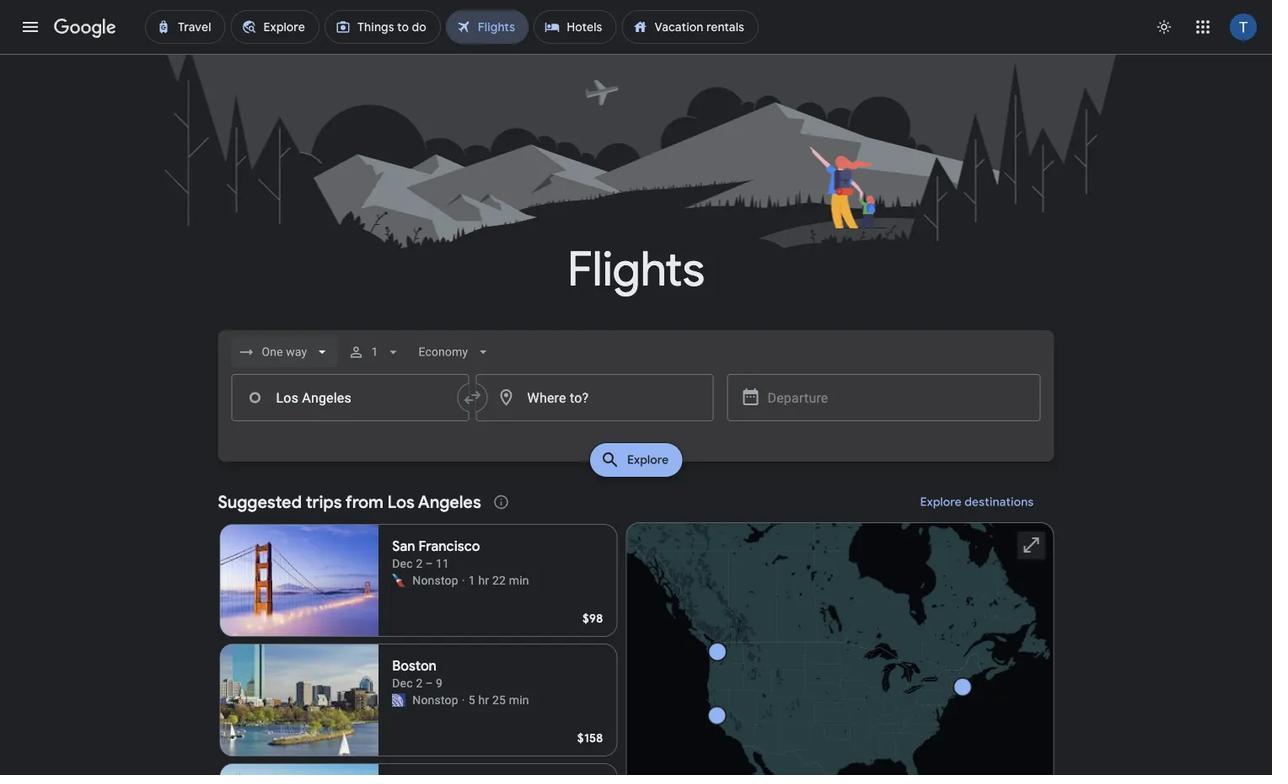 Task type: describe. For each thing, give the bounding box(es) containing it.
Departure text field
[[768, 375, 1028, 421]]

american image
[[392, 574, 406, 588]]

5
[[469, 694, 475, 708]]

hr for boston
[[479, 694, 489, 708]]

boston
[[392, 658, 437, 676]]

Flight search field
[[205, 331, 1068, 482]]

min for boston
[[509, 694, 529, 708]]

hr for san francisco
[[479, 574, 489, 588]]

1 button
[[341, 332, 409, 373]]

Where to? text field
[[476, 374, 714, 422]]

trips
[[306, 492, 342, 513]]

suggested trips from los angeles
[[218, 492, 481, 513]]

angeles
[[418, 492, 481, 513]]

25
[[492, 694, 506, 708]]

dec inside the boston dec 2 – 9
[[392, 677, 413, 691]]

22
[[492, 574, 506, 588]]

san francisco dec 2 – 11
[[392, 539, 480, 571]]

explore destinations button
[[901, 482, 1055, 523]]

francisco
[[419, 539, 480, 556]]

 image for boston
[[462, 692, 465, 709]]

suggested
[[218, 492, 302, 513]]

explore destinations
[[921, 495, 1034, 510]]

suggested trips from los angeles region
[[218, 482, 1055, 776]]

 image for san francisco
[[462, 573, 465, 590]]

1 for 1
[[371, 345, 378, 359]]

dec inside san francisco dec 2 – 11
[[392, 557, 413, 571]]



Task type: locate. For each thing, give the bounding box(es) containing it.
min for san francisco
[[509, 574, 529, 588]]

1 hr from the top
[[479, 574, 489, 588]]

$98
[[583, 611, 603, 627]]

nonstop
[[413, 574, 459, 588], [413, 694, 459, 708]]

1 inside "suggested trips from los angeles" 'region'
[[469, 574, 475, 588]]

0 horizontal spatial 1
[[371, 345, 378, 359]]

nonstop down '2 – 9' on the left
[[413, 694, 459, 708]]

2 nonstop from the top
[[413, 694, 459, 708]]

0 vertical spatial 1
[[371, 345, 378, 359]]

1 horizontal spatial explore
[[921, 495, 962, 510]]

none text field inside flight search box
[[232, 374, 469, 422]]

explore button
[[590, 444, 682, 477]]

change appearance image
[[1145, 7, 1185, 47]]

hr right 5
[[479, 694, 489, 708]]

destinations
[[965, 495, 1034, 510]]

1 vertical spatial  image
[[462, 692, 465, 709]]

0 vertical spatial  image
[[462, 573, 465, 590]]

2 dec from the top
[[392, 677, 413, 691]]

min right 25
[[509, 694, 529, 708]]

 image left 5
[[462, 692, 465, 709]]

hr
[[479, 574, 489, 588], [479, 694, 489, 708]]

explore for explore destinations
[[921, 495, 962, 510]]

1 nonstop from the top
[[413, 574, 459, 588]]

None field
[[232, 337, 338, 368], [412, 337, 499, 368], [232, 337, 338, 368], [412, 337, 499, 368]]

None text field
[[232, 374, 469, 422]]

1
[[371, 345, 378, 359], [469, 574, 475, 588]]

min
[[509, 574, 529, 588], [509, 694, 529, 708]]

1 dec from the top
[[392, 557, 413, 571]]

1 vertical spatial nonstop
[[413, 694, 459, 708]]

explore for explore
[[627, 453, 669, 468]]

1  image from the top
[[462, 573, 465, 590]]

dec
[[392, 557, 413, 571], [392, 677, 413, 691]]

los
[[388, 492, 415, 513]]

1 vertical spatial explore
[[921, 495, 962, 510]]

1 vertical spatial hr
[[479, 694, 489, 708]]

0 vertical spatial min
[[509, 574, 529, 588]]

united image
[[392, 694, 406, 708]]

hr left 22
[[479, 574, 489, 588]]

san
[[392, 539, 416, 556]]

1 horizontal spatial 1
[[469, 574, 475, 588]]

explore inside flight search box
[[627, 453, 669, 468]]

 image left the 1 hr 22 min
[[462, 573, 465, 590]]

explore
[[627, 453, 669, 468], [921, 495, 962, 510]]

1 hr 22 min
[[469, 574, 529, 588]]

min right 22
[[509, 574, 529, 588]]

boston dec 2 – 9
[[392, 658, 443, 691]]

explore down where to? text field
[[627, 453, 669, 468]]

explore inside "suggested trips from los angeles" 'region'
[[921, 495, 962, 510]]

nonstop down 2 – 11 in the left bottom of the page
[[413, 574, 459, 588]]

98 US dollars text field
[[583, 611, 603, 627]]

2 hr from the top
[[479, 694, 489, 708]]

1 vertical spatial min
[[509, 694, 529, 708]]

0 vertical spatial hr
[[479, 574, 489, 588]]

1 vertical spatial 1
[[469, 574, 475, 588]]

1 inside popup button
[[371, 345, 378, 359]]

main menu image
[[20, 17, 40, 37]]

2  image from the top
[[462, 692, 465, 709]]

0 horizontal spatial explore
[[627, 453, 669, 468]]

1 min from the top
[[509, 574, 529, 588]]

1 for 1 hr 22 min
[[469, 574, 475, 588]]

dec down san
[[392, 557, 413, 571]]

2 – 11
[[416, 557, 450, 571]]

from
[[346, 492, 384, 513]]

nonstop for dec
[[413, 694, 459, 708]]

 image
[[462, 573, 465, 590], [462, 692, 465, 709]]

$158
[[578, 731, 603, 746]]

5 hr 25 min
[[469, 694, 529, 708]]

2 – 9
[[416, 677, 443, 691]]

0 vertical spatial nonstop
[[413, 574, 459, 588]]

flights
[[568, 240, 705, 300]]

0 vertical spatial dec
[[392, 557, 413, 571]]

explore left the destinations
[[921, 495, 962, 510]]

2 min from the top
[[509, 694, 529, 708]]

0 vertical spatial explore
[[627, 453, 669, 468]]

1 vertical spatial dec
[[392, 677, 413, 691]]

158 US dollars text field
[[578, 731, 603, 746]]

nonstop for francisco
[[413, 574, 459, 588]]

dec up united icon
[[392, 677, 413, 691]]



Task type: vqa. For each thing, say whether or not it's contained in the screenshot.
leftmost Explore
yes



